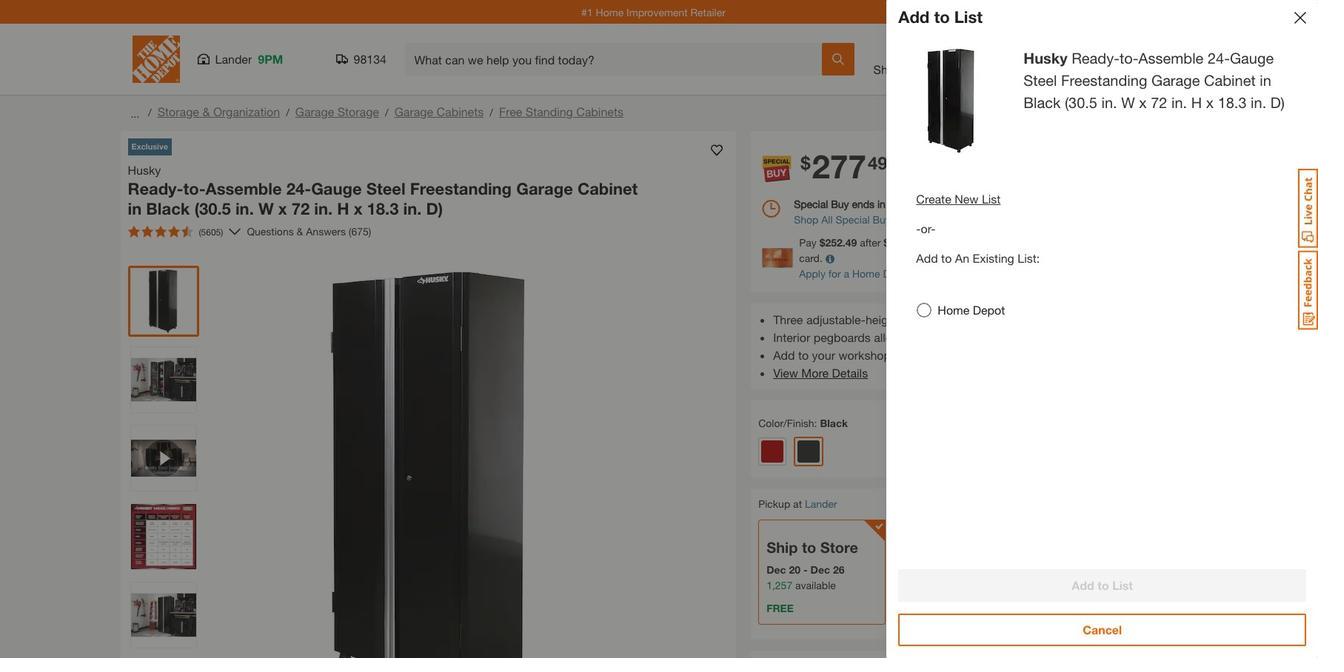 Task type: describe. For each thing, give the bounding box(es) containing it.
all inside button
[[905, 62, 918, 76]]

gauge inside 'husky ready-to-assemble 24-gauge steel freestanding garage cabinet in black (30.5 in. w x 72 in. h x 18.3 in. d)'
[[311, 179, 362, 198]]

to- inside ready-to-assemble 24-gauge steel freestanding garage cabinet in black (30.5 in. w x 72 in. h x 18.3 in. d)
[[1120, 50, 1139, 67]]

answers
[[306, 225, 346, 238]]

cart
[[1139, 62, 1162, 76]]

for
[[829, 267, 841, 280]]

off
[[901, 236, 925, 249]]

26
[[833, 564, 845, 576]]

shop all button
[[872, 41, 920, 77]]

1 vertical spatial of
[[1010, 313, 1021, 327]]

more
[[802, 366, 829, 380]]

(5605) button
[[122, 220, 229, 243]]

20
[[789, 564, 801, 576]]

2 dec from the left
[[811, 564, 831, 576]]

provide
[[945, 313, 985, 327]]

ready- inside 'husky ready-to-assemble 24-gauge steel freestanding garage cabinet in black (30.5 in. w x 72 in. h x 18.3 in. d)'
[[128, 179, 183, 198]]

1 / from the left
[[148, 106, 152, 119]]

diy button
[[1003, 41, 1050, 77]]

color/finish
[[759, 417, 815, 430]]

items
[[1033, 330, 1061, 345]]

live chat image
[[1299, 169, 1319, 248]]

2 storage from the left
[[338, 104, 379, 119]]

cabinet inside 'husky ready-to-assemble 24-gauge steel freestanding garage cabinet in black (30.5 in. w x 72 in. h x 18.3 in. d)'
[[578, 179, 638, 198]]

questions
[[247, 225, 294, 238]]

1 free from the left
[[767, 602, 794, 615]]

interior
[[774, 330, 811, 345]]

4.5 stars image
[[128, 226, 193, 237]]

your total qualifying purchase upon opening a new card.
[[800, 236, 1162, 264]]

h inside ready-to-assemble 24-gauge steel freestanding garage cabinet in black (30.5 in. w x 72 in. h x 18.3 in. d)
[[1192, 94, 1203, 111]]

pegboards
[[814, 330, 871, 345]]

your inside your total qualifying purchase upon opening a new card.
[[928, 236, 948, 249]]

of inside special buy ends in 13 hrs : 24 mins : 08 secs shop all special buy of the day
[[894, 213, 903, 226]]

x up (675)
[[354, 199, 363, 219]]

model
[[1100, 104, 1125, 115]]

details
[[832, 366, 868, 380]]

3 dec from the left
[[939, 564, 958, 576]]

existing
[[973, 251, 1015, 265]]

cancel button
[[899, 614, 1307, 647]]

1 horizontal spatial :
[[919, 198, 922, 210]]

special buy ends in 13 hrs : 24 mins : 08 secs shop all special buy of the day
[[794, 198, 1003, 226]]

red image
[[762, 441, 784, 463]]

your inside three adjustable-height shelves provide lots of tool storage interior pegboards allow you to hang a variety of items add to your workshop, mudroom, pantry or basement view more details
[[812, 348, 836, 362]]

add for add to list
[[899, 8, 930, 27]]

1 horizontal spatial $
[[820, 236, 826, 249]]

18.3 inside 'husky ready-to-assemble 24-gauge steel freestanding garage cabinet in black (30.5 in. w x 72 in. h x 18.3 in. d)'
[[367, 199, 399, 219]]

allow
[[874, 330, 902, 345]]

1 # from the left
[[1043, 104, 1048, 115]]

card.
[[800, 252, 823, 264]]

pay
[[800, 236, 817, 249]]

three
[[774, 313, 803, 327]]

three adjustable-height shelves provide lots of tool storage interior pegboards allow you to hang a variety of items add to your workshop, mudroom, pantry or basement view more details
[[774, 313, 1087, 380]]

hang
[[942, 330, 968, 345]]

assemble inside ready-to-assemble 24-gauge steel freestanding garage cabinet in black (30.5 in. w x 72 in. h x 18.3 in. d)
[[1139, 50, 1204, 67]]

98134 button
[[336, 52, 387, 67]]

lander button
[[805, 498, 838, 510]]

ship
[[767, 539, 798, 556]]

mins
[[936, 198, 960, 210]]

new
[[955, 192, 979, 206]]

husky for husky
[[1024, 50, 1068, 67]]

$ for $ 277 49
[[801, 153, 811, 174]]

total
[[951, 236, 971, 249]]

1 vertical spatial home
[[853, 267, 881, 280]]

1 horizontal spatial depot
[[973, 303, 1006, 317]]

13
[[889, 198, 900, 210]]

1 cabinets from the left
[[437, 104, 484, 119]]

15
[[961, 564, 973, 576]]

2 cabinets from the left
[[577, 104, 624, 119]]

services button
[[938, 41, 985, 77]]

g3002t-
[[1135, 104, 1169, 115]]

0 vertical spatial depot
[[883, 267, 912, 280]]

0 horizontal spatial special
[[794, 198, 829, 210]]

internet # 305501547 model # g3002t-us
[[1010, 104, 1181, 115]]

improvement
[[627, 6, 688, 18]]

black husky free standing cabinets g3002t us 40.2 image
[[131, 504, 196, 569]]

close image
[[1295, 12, 1307, 24]]

apply for a home depot consumer card
[[800, 267, 988, 280]]

lots
[[988, 313, 1007, 327]]

create new list
[[917, 192, 1001, 206]]

pickup at lander
[[759, 498, 838, 510]]

ready-to-assemble 24-gauge steel freestanding garage cabinet in black (30.5 in. w x 72 in. h x 18.3 in. d) image
[[899, 47, 1006, 155]]

2 vertical spatial of
[[1019, 330, 1029, 345]]

garage inside ready-to-assemble 24-gauge steel freestanding garage cabinet in black (30.5 in. w x 72 in. h x 18.3 in. d)
[[1152, 72, 1201, 89]]

adjustable-
[[807, 313, 866, 327]]

24
[[925, 198, 936, 210]]

...
[[131, 107, 139, 120]]

0 vertical spatial -
[[917, 222, 921, 236]]

apply
[[800, 267, 826, 280]]

72 inside ready-to-assemble 24-gauge steel freestanding garage cabinet in black (30.5 in. w x 72 in. h x 18.3 in. d)
[[1151, 94, 1168, 111]]

72 inside 'husky ready-to-assemble 24-gauge steel freestanding garage cabinet in black (30.5 in. w x 72 in. h x 18.3 in. d)'
[[292, 199, 310, 219]]

277
[[812, 147, 867, 186]]

08
[[969, 198, 980, 210]]

basement
[[1007, 348, 1059, 362]]

per
[[933, 144, 948, 156]]

list:
[[1018, 251, 1040, 265]]

consumer
[[915, 267, 963, 280]]

0 horizontal spatial :
[[815, 417, 818, 430]]

a inside your total qualifying purchase upon opening a new card.
[[1134, 236, 1139, 249]]

purchase
[[1021, 236, 1064, 249]]

apply now image
[[762, 248, 800, 268]]

black husky free standing cabinets g3002t us a0.3 image
[[131, 583, 196, 648]]

card
[[966, 267, 988, 280]]

add for add to an existing list:
[[917, 251, 938, 265]]

info image
[[826, 255, 835, 264]]

shop all
[[874, 62, 918, 76]]

0 horizontal spatial a
[[844, 267, 850, 280]]

shelves
[[902, 313, 942, 327]]

24- inside 'husky ready-to-assemble 24-gauge steel freestanding garage cabinet in black (30.5 in. w x 72 in. h x 18.3 in. d)'
[[287, 179, 311, 198]]

store
[[821, 539, 859, 556]]

to- inside 'husky ready-to-assemble 24-gauge steel freestanding garage cabinet in black (30.5 in. w x 72 in. h x 18.3 in. d)'
[[183, 179, 206, 198]]

create new list button
[[917, 190, 1001, 208]]

internet
[[1010, 104, 1040, 115]]

to for an
[[942, 251, 952, 265]]

view
[[774, 366, 799, 380]]

us
[[1169, 104, 1181, 115]]

shop inside button
[[874, 62, 902, 76]]

50
[[919, 144, 930, 156]]

or-
[[921, 222, 936, 236]]

freestanding inside ready-to-assemble 24-gauge steel freestanding garage cabinet in black (30.5 in. w x 72 in. h x 18.3 in. d)
[[1062, 72, 1148, 89]]

- inside the ship to store dec 20 - dec 26 1,257 available
[[804, 564, 808, 576]]

18.3 inside ready-to-assemble 24-gauge steel freestanding garage cabinet in black (30.5 in. w x 72 in. h x 18.3 in. d)
[[1218, 94, 1247, 111]]

organization
[[213, 104, 280, 119]]

at
[[794, 498, 802, 510]]



Task type: locate. For each thing, give the bounding box(es) containing it.
ready- down exclusive
[[128, 179, 183, 198]]

& left answers on the top of the page
[[297, 225, 303, 238]]

1 horizontal spatial 24-
[[1208, 50, 1231, 67]]

0 horizontal spatial h
[[337, 199, 349, 219]]

72
[[1151, 94, 1168, 111], [292, 199, 310, 219]]

: left 24 at the top right
[[919, 198, 922, 210]]

shop up pay
[[794, 213, 819, 226]]

steel inside ready-to-assemble 24-gauge steel freestanding garage cabinet in black (30.5 in. w x 72 in. h x 18.3 in. d)
[[1024, 72, 1058, 89]]

- right 20 on the bottom
[[804, 564, 808, 576]]

steel up (675)
[[367, 179, 406, 198]]

your down or-
[[928, 236, 948, 249]]

to for list
[[935, 8, 950, 27]]

steel inside 'husky ready-to-assemble 24-gauge steel freestanding garage cabinet in black (30.5 in. w x 72 in. h x 18.3 in. d)'
[[367, 179, 406, 198]]

1 horizontal spatial ready-
[[1072, 50, 1120, 67]]

3 / from the left
[[385, 106, 389, 119]]

h inside 'husky ready-to-assemble 24-gauge steel freestanding garage cabinet in black (30.5 in. w x 72 in. h x 18.3 in. d)'
[[337, 199, 349, 219]]

dec up available
[[811, 564, 831, 576]]

$ right pay
[[820, 236, 826, 249]]

dec
[[767, 564, 787, 576], [811, 564, 831, 576], [939, 564, 958, 576]]

#1 home improvement retailer
[[582, 6, 726, 18]]

305501547
[[1050, 104, 1095, 115]]

black
[[1024, 94, 1061, 111], [146, 199, 190, 219], [820, 417, 848, 430]]

free
[[499, 104, 523, 119]]

list right 08
[[982, 192, 1001, 206]]

1 horizontal spatial 18.3
[[1218, 94, 1247, 111]]

assemble up questions
[[206, 179, 282, 198]]

(675)
[[349, 225, 372, 238]]

or
[[993, 348, 1003, 362]]

(30.5 inside 'husky ready-to-assemble 24-gauge steel freestanding garage cabinet in black (30.5 in. w x 72 in. h x 18.3 in. d)'
[[194, 199, 231, 219]]

- up off
[[917, 222, 921, 236]]

5966907943001 image
[[131, 426, 196, 491]]

0 horizontal spatial (30.5
[[194, 199, 231, 219]]

all inside special buy ends in 13 hrs : 24 mins : 08 secs shop all special buy of the day
[[822, 213, 833, 226]]

list for add to list
[[955, 8, 983, 27]]

feedback link image
[[1299, 250, 1319, 330]]

0 vertical spatial (30.5
[[1065, 94, 1098, 111]]

list inside the create new list button
[[982, 192, 1001, 206]]

retailer
[[691, 6, 726, 18]]

0 vertical spatial 72
[[1151, 94, 1168, 111]]

(30.5 inside ready-to-assemble 24-gauge steel freestanding garage cabinet in black (30.5 in. w x 72 in. h x 18.3 in. d)
[[1065, 94, 1098, 111]]

1 vertical spatial to-
[[183, 179, 206, 198]]

-or-
[[917, 222, 936, 236]]

(5605)
[[199, 226, 223, 237]]

0 vertical spatial special
[[794, 198, 829, 210]]

buy down 13
[[873, 213, 891, 226]]

0 vertical spatial w
[[1122, 94, 1136, 111]]

/ right organization
[[286, 106, 290, 119]]

husky link
[[128, 161, 167, 179]]

add up consumer
[[917, 251, 938, 265]]

1 horizontal spatial buy
[[873, 213, 891, 226]]

freestanding inside 'husky ready-to-assemble 24-gauge steel freestanding garage cabinet in black (30.5 in. w x 72 in. h x 18.3 in. d)'
[[410, 179, 512, 198]]

0 horizontal spatial assemble
[[206, 179, 282, 198]]

storage right ... button
[[158, 104, 199, 119]]

your up view more details link on the right
[[812, 348, 836, 362]]

0 vertical spatial your
[[928, 236, 948, 249]]

18.3
[[1218, 94, 1247, 111], [367, 199, 399, 219]]

lander right at on the right bottom
[[805, 498, 838, 510]]

0 horizontal spatial 72
[[292, 199, 310, 219]]

What can we help you find today? search field
[[415, 44, 821, 75]]

1 vertical spatial your
[[812, 348, 836, 362]]

0 horizontal spatial freestanding
[[410, 179, 512, 198]]

$ inside $ 277 49
[[801, 153, 811, 174]]

list for create new list
[[982, 192, 1001, 206]]

friday,
[[903, 564, 936, 576]]

1 vertical spatial 18.3
[[367, 199, 399, 219]]

to- up (5605) link
[[183, 179, 206, 198]]

free down friday,
[[903, 602, 930, 615]]

2 horizontal spatial :
[[963, 198, 966, 210]]

# right internet
[[1043, 104, 1048, 115]]

1 vertical spatial steel
[[367, 179, 406, 198]]

depot down off
[[883, 267, 912, 280]]

cart link
[[1134, 41, 1167, 77]]

in inside 'husky ready-to-assemble 24-gauge steel freestanding garage cabinet in black (30.5 in. w x 72 in. h x 18.3 in. d)'
[[128, 199, 142, 219]]

0 vertical spatial shop
[[874, 62, 902, 76]]

home depot
[[938, 303, 1006, 317]]

0 vertical spatial home
[[596, 6, 624, 18]]

1 vertical spatial shop
[[794, 213, 819, 226]]

: up black "icon"
[[815, 417, 818, 430]]

1 vertical spatial &
[[297, 225, 303, 238]]

1 horizontal spatial #
[[1128, 104, 1133, 115]]

a up pantry
[[971, 330, 978, 345]]

available
[[796, 579, 836, 592]]

&
[[203, 104, 210, 119], [297, 225, 303, 238]]

0 horizontal spatial w
[[258, 199, 274, 219]]

0 vertical spatial husky
[[1024, 50, 1068, 67]]

2 vertical spatial home
[[938, 303, 970, 317]]

dec left 15
[[939, 564, 958, 576]]

9pm
[[258, 52, 283, 66]]

1,257
[[767, 579, 793, 592]]

49
[[868, 153, 888, 174]]

... / storage & organization / garage storage / garage cabinets / free standing cabinets
[[128, 104, 624, 120]]

d) inside ready-to-assemble 24-gauge steel freestanding garage cabinet in black (30.5 in. w x 72 in. h x 18.3 in. d)
[[1271, 94, 1285, 111]]

2 / from the left
[[286, 106, 290, 119]]

/ left free
[[490, 106, 493, 119]]

0 vertical spatial add
[[899, 8, 930, 27]]

day
[[923, 213, 941, 226]]

1 horizontal spatial in
[[878, 198, 886, 210]]

0 horizontal spatial your
[[812, 348, 836, 362]]

to up more
[[799, 348, 809, 362]]

shop all special buy of the day link
[[762, 212, 1176, 227]]

husky down exclusive
[[128, 163, 161, 177]]

1 horizontal spatial cabinet
[[1205, 72, 1256, 89]]

black up (5605) button
[[146, 199, 190, 219]]

black inside ready-to-assemble 24-gauge steel freestanding garage cabinet in black (30.5 in. w x 72 in. h x 18.3 in. d)
[[1024, 94, 1061, 111]]

the home depot logo image
[[132, 36, 180, 83]]

0 vertical spatial of
[[894, 213, 903, 226]]

0 horizontal spatial shop
[[794, 213, 819, 226]]

0 horizontal spatial -
[[804, 564, 808, 576]]

1 horizontal spatial dec
[[811, 564, 831, 576]]

0 vertical spatial h
[[1192, 94, 1203, 111]]

2 vertical spatial add
[[774, 348, 795, 362]]

special up pay
[[794, 198, 829, 210]]

assemble up us
[[1139, 50, 1204, 67]]

$ for $
[[884, 236, 890, 249]]

x right model
[[1140, 94, 1147, 111]]

0 horizontal spatial steel
[[367, 179, 406, 198]]

lander
[[215, 52, 252, 66], [805, 498, 838, 510]]

0 horizontal spatial husky
[[128, 163, 161, 177]]

0 vertical spatial lander
[[215, 52, 252, 66]]

0 horizontal spatial cabinet
[[578, 179, 638, 198]]

0 horizontal spatial lander
[[215, 52, 252, 66]]

0 vertical spatial buy
[[831, 198, 849, 210]]

1 vertical spatial black
[[146, 199, 190, 219]]

252.49
[[826, 236, 857, 249]]

1 vertical spatial lander
[[805, 498, 838, 510]]

24- right the cart link
[[1208, 50, 1231, 67]]

1 horizontal spatial free
[[903, 602, 930, 615]]

0 horizontal spatial 18.3
[[367, 199, 399, 219]]

home
[[596, 6, 624, 18], [853, 267, 881, 280], [938, 303, 970, 317]]

lander left 9pm
[[215, 52, 252, 66]]

add up shop all button
[[899, 8, 930, 27]]

$ 277 49
[[801, 147, 888, 186]]

mudroom,
[[898, 348, 952, 362]]

shop
[[874, 62, 902, 76], [794, 213, 819, 226]]

me
[[1083, 62, 1100, 76]]

72 left us
[[1151, 94, 1168, 111]]

0 vertical spatial gauge
[[1231, 50, 1274, 67]]

1 horizontal spatial to-
[[1120, 50, 1139, 67]]

in inside special buy ends in 13 hrs : 24 mins : 08 secs shop all special buy of the day
[[878, 198, 886, 210]]

(30.5 left model
[[1065, 94, 1098, 111]]

a right for
[[844, 267, 850, 280]]

list up the services button
[[955, 8, 983, 27]]

depot up variety
[[973, 303, 1006, 317]]

pay $ 252.49 after
[[800, 236, 884, 249]]

add to an existing list:
[[917, 251, 1040, 265]]

opening
[[1094, 236, 1131, 249]]

garage cabinets link
[[395, 104, 484, 119]]

0 horizontal spatial home
[[596, 6, 624, 18]]

1 horizontal spatial special
[[836, 213, 870, 226]]

all left 'services' at top right
[[905, 62, 918, 76]]

1 horizontal spatial all
[[905, 62, 918, 76]]

of up basement
[[1019, 330, 1029, 345]]

#1
[[582, 6, 593, 18]]

to left an
[[942, 251, 952, 265]]

& inside ... / storage & organization / garage storage / garage cabinets / free standing cabinets
[[203, 104, 210, 119]]

1 horizontal spatial husky
[[1024, 50, 1068, 67]]

/ right ... button
[[148, 106, 152, 119]]

2 horizontal spatial black
[[1024, 94, 1061, 111]]

ready- inside ready-to-assemble 24-gauge steel freestanding garage cabinet in black (30.5 in. w x 72 in. h x 18.3 in. d)
[[1072, 50, 1120, 67]]

1 vertical spatial gauge
[[311, 179, 362, 198]]

steel up internet
[[1024, 72, 1058, 89]]

friday, dec 15
[[903, 564, 973, 576]]

apply for a home depot consumer card link
[[800, 267, 988, 280]]

0 vertical spatial black
[[1024, 94, 1061, 111]]

1 horizontal spatial w
[[1122, 94, 1136, 111]]

standing
[[526, 104, 573, 119]]

add
[[899, 8, 930, 27], [917, 251, 938, 265], [774, 348, 795, 362]]

1 vertical spatial list
[[982, 192, 1001, 206]]

to right you
[[928, 330, 938, 345]]

1 vertical spatial 24-
[[287, 179, 311, 198]]

1 vertical spatial husky
[[128, 163, 161, 177]]

steel
[[1024, 72, 1058, 89], [367, 179, 406, 198]]

in
[[1260, 72, 1272, 89], [878, 198, 886, 210], [128, 199, 142, 219]]

free down 1,257
[[767, 602, 794, 615]]

0 horizontal spatial black
[[146, 199, 190, 219]]

h right us
[[1192, 94, 1203, 111]]

ready- up internet # 305501547 model # g3002t-us
[[1072, 50, 1120, 67]]

1 vertical spatial ready-
[[128, 179, 183, 198]]

services
[[939, 62, 984, 76]]

gauge inside ready-to-assemble 24-gauge steel freestanding garage cabinet in black (30.5 in. w x 72 in. h x 18.3 in. d)
[[1231, 50, 1274, 67]]

black right the color/finish
[[820, 417, 848, 430]]

24- up 'questions & answers (675)'
[[287, 179, 311, 198]]

x up questions
[[278, 199, 287, 219]]

1 dec from the left
[[767, 564, 787, 576]]

black husky free standing cabinets g3002t us 64.0 image
[[131, 269, 196, 334]]

d) inside 'husky ready-to-assemble 24-gauge steel freestanding garage cabinet in black (30.5 in. w x 72 in. h x 18.3 in. d)'
[[426, 199, 443, 219]]

garage storage link
[[295, 104, 379, 119]]

black image
[[798, 441, 820, 463]]

72 up 'questions & answers (675)'
[[292, 199, 310, 219]]

dec up 1,257
[[767, 564, 787, 576]]

2 horizontal spatial a
[[1134, 236, 1139, 249]]

shop inside special buy ends in 13 hrs : 24 mins : 08 secs shop all special buy of the day
[[794, 213, 819, 226]]

lander 9pm
[[215, 52, 283, 66]]

0 horizontal spatial cabinets
[[437, 104, 484, 119]]

1 vertical spatial -
[[804, 564, 808, 576]]

1 vertical spatial special
[[836, 213, 870, 226]]

$ right after
[[884, 236, 890, 249]]

x
[[1140, 94, 1147, 111], [1207, 94, 1214, 111], [278, 199, 287, 219], [354, 199, 363, 219]]

w inside 'husky ready-to-assemble 24-gauge steel freestanding garage cabinet in black (30.5 in. w x 72 in. h x 18.3 in. d)'
[[258, 199, 274, 219]]

garage inside 'husky ready-to-assemble 24-gauge steel freestanding garage cabinet in black (30.5 in. w x 72 in. h x 18.3 in. d)'
[[517, 179, 573, 198]]

4 / from the left
[[490, 106, 493, 119]]

0 horizontal spatial d)
[[426, 199, 443, 219]]

24-
[[1208, 50, 1231, 67], [287, 179, 311, 198]]

pickup
[[759, 498, 791, 510]]

1 vertical spatial w
[[258, 199, 274, 219]]

0 horizontal spatial free
[[767, 602, 794, 615]]

to up the services button
[[935, 8, 950, 27]]

2 horizontal spatial dec
[[939, 564, 958, 576]]

black down diy
[[1024, 94, 1061, 111]]

0 horizontal spatial 24-
[[287, 179, 311, 198]]

home right the #1
[[596, 6, 624, 18]]

& left organization
[[203, 104, 210, 119]]

: left 08
[[963, 198, 966, 210]]

x right us
[[1207, 94, 1214, 111]]

of
[[894, 213, 903, 226], [1010, 313, 1021, 327], [1019, 330, 1029, 345]]

2 horizontal spatial home
[[938, 303, 970, 317]]

exclusive
[[132, 142, 168, 151]]

1 horizontal spatial d)
[[1271, 94, 1285, 111]]

home down after
[[853, 267, 881, 280]]

husky for husky ready-to-assemble 24-gauge steel freestanding garage cabinet in black (30.5 in. w x 72 in. h x 18.3 in. d)
[[128, 163, 161, 177]]

upon
[[1067, 236, 1091, 249]]

# right model
[[1128, 104, 1133, 115]]

buy
[[831, 198, 849, 210], [873, 213, 891, 226]]

w inside ready-to-assemble 24-gauge steel freestanding garage cabinet in black (30.5 in. w x 72 in. h x 18.3 in. d)
[[1122, 94, 1136, 111]]

2 horizontal spatial $
[[884, 236, 890, 249]]

buy left ends
[[831, 198, 849, 210]]

view more details link
[[774, 366, 868, 380]]

create
[[917, 192, 952, 206]]

1 storage from the left
[[158, 104, 199, 119]]

h up (675)
[[337, 199, 349, 219]]

order
[[951, 144, 975, 156]]

depot
[[883, 267, 912, 280], [973, 303, 1006, 317]]

18.3 up (675)
[[367, 199, 399, 219]]

an
[[956, 251, 970, 265]]

1 vertical spatial 72
[[292, 199, 310, 219]]

24- inside ready-to-assemble 24-gauge steel freestanding garage cabinet in black (30.5 in. w x 72 in. h x 18.3 in. d)
[[1208, 50, 1231, 67]]

cabinets left free
[[437, 104, 484, 119]]

50 per order
[[919, 144, 975, 156]]

black inside 'husky ready-to-assemble 24-gauge steel freestanding garage cabinet in black (30.5 in. w x 72 in. h x 18.3 in. d)'
[[146, 199, 190, 219]]

1 horizontal spatial freestanding
[[1062, 72, 1148, 89]]

cabinets right the standing
[[577, 104, 624, 119]]

to for store
[[802, 539, 817, 556]]

add inside three adjustable-height shelves provide lots of tool storage interior pegboards allow you to hang a variety of items add to your workshop, mudroom, pantry or basement view more details
[[774, 348, 795, 362]]

1 vertical spatial buy
[[873, 213, 891, 226]]

ready-to-assemble 24-gauge steel freestanding garage cabinet in black (30.5 in. w x 72 in. h x 18.3 in. d)
[[1024, 50, 1285, 111]]

1 horizontal spatial your
[[928, 236, 948, 249]]

1 vertical spatial freestanding
[[410, 179, 512, 198]]

of right lots on the right
[[1010, 313, 1021, 327]]

a left new
[[1134, 236, 1139, 249]]

(30.5 up the (5605)
[[194, 199, 231, 219]]

2 free from the left
[[903, 602, 930, 615]]

assemble inside 'husky ready-to-assemble 24-gauge steel freestanding garage cabinet in black (30.5 in. w x 72 in. h x 18.3 in. d)'
[[206, 179, 282, 198]]

gauge
[[1231, 50, 1274, 67], [311, 179, 362, 198]]

a inside three adjustable-height shelves provide lots of tool storage interior pegboards allow you to hang a variety of items add to your workshop, mudroom, pantry or basement view more details
[[971, 330, 978, 345]]

0 horizontal spatial buy
[[831, 198, 849, 210]]

0 horizontal spatial depot
[[883, 267, 912, 280]]

1 vertical spatial (30.5
[[194, 199, 231, 219]]

1 vertical spatial h
[[337, 199, 349, 219]]

all up 252.49
[[822, 213, 833, 226]]

98134
[[354, 52, 387, 66]]

storage down 98134 button
[[338, 104, 379, 119]]

qualifying
[[974, 236, 1018, 249]]

1 horizontal spatial &
[[297, 225, 303, 238]]

freestanding
[[1062, 72, 1148, 89], [410, 179, 512, 198]]

a
[[1134, 236, 1139, 249], [844, 267, 850, 280], [971, 330, 978, 345]]

1 vertical spatial cabinet
[[578, 179, 638, 198]]

in inside ready-to-assemble 24-gauge steel freestanding garage cabinet in black (30.5 in. w x 72 in. h x 18.3 in. d)
[[1260, 72, 1272, 89]]

tool
[[1024, 313, 1044, 327]]

1 horizontal spatial h
[[1192, 94, 1203, 111]]

2 # from the left
[[1128, 104, 1133, 115]]

1 horizontal spatial cabinets
[[577, 104, 624, 119]]

black husky free standing cabinets g3002t us e1.1 image
[[131, 347, 196, 412]]

0 horizontal spatial storage
[[158, 104, 199, 119]]

ends
[[852, 198, 875, 210]]

/ right the garage storage link
[[385, 106, 389, 119]]

special down ends
[[836, 213, 870, 226]]

to- right me button
[[1120, 50, 1139, 67]]

add up the "view"
[[774, 348, 795, 362]]

your
[[928, 236, 948, 249], [812, 348, 836, 362]]

to right ship
[[802, 539, 817, 556]]

$ left 277
[[801, 153, 811, 174]]

the
[[906, 213, 921, 226]]

husky left me
[[1024, 50, 1068, 67]]

shop left 'services' at top right
[[874, 62, 902, 76]]

18.3 right us
[[1218, 94, 1247, 111]]

me button
[[1068, 41, 1115, 77]]

cancel
[[1083, 623, 1123, 637]]

color/finish : black
[[759, 417, 848, 430]]

home up hang at right
[[938, 303, 970, 317]]

0 horizontal spatial in
[[128, 199, 142, 219]]

you
[[905, 330, 924, 345]]

free
[[767, 602, 794, 615], [903, 602, 930, 615]]

of left the
[[894, 213, 903, 226]]

1 vertical spatial all
[[822, 213, 833, 226]]

husky inside 'husky ready-to-assemble 24-gauge steel freestanding garage cabinet in black (30.5 in. w x 72 in. h x 18.3 in. d)'
[[128, 163, 161, 177]]

garage
[[1152, 72, 1201, 89], [295, 104, 334, 119], [395, 104, 433, 119], [517, 179, 573, 198]]

husky
[[1024, 50, 1068, 67], [128, 163, 161, 177]]

1 horizontal spatial black
[[820, 417, 848, 430]]

0 vertical spatial assemble
[[1139, 50, 1204, 67]]

0 vertical spatial freestanding
[[1062, 72, 1148, 89]]

after
[[860, 236, 881, 249]]

to inside the ship to store dec 20 - dec 26 1,257 available
[[802, 539, 817, 556]]

cabinet inside ready-to-assemble 24-gauge steel freestanding garage cabinet in black (30.5 in. w x 72 in. h x 18.3 in. d)
[[1205, 72, 1256, 89]]

1 horizontal spatial 72
[[1151, 94, 1168, 111]]

1 horizontal spatial shop
[[874, 62, 902, 76]]



Task type: vqa. For each thing, say whether or not it's contained in the screenshot.
Comp
no



